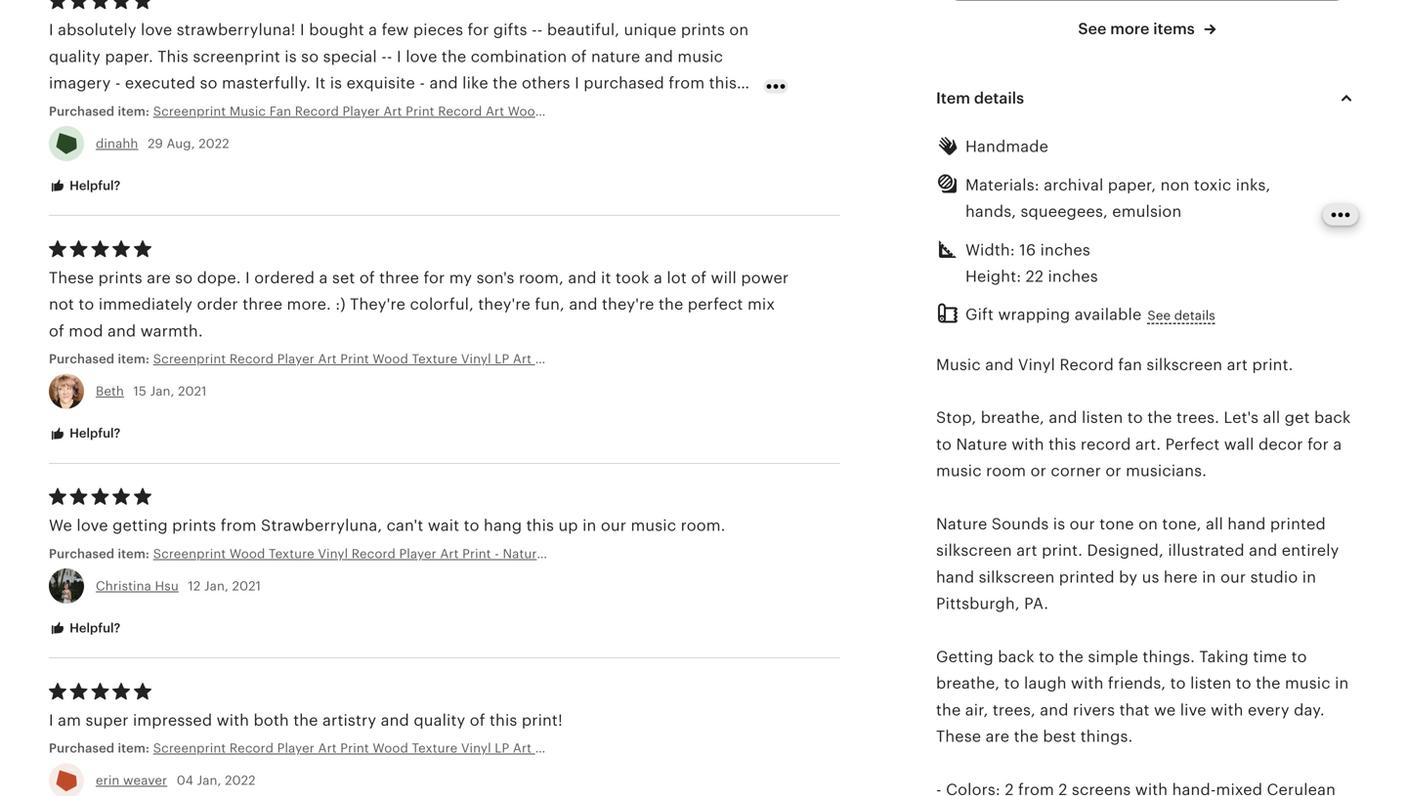 Task type: describe. For each thing, give the bounding box(es) containing it.
1 horizontal spatial our
[[1070, 516, 1096, 533]]

i left absolutely
[[49, 21, 54, 39]]

questions
[[576, 101, 650, 119]]

to down stop,
[[936, 436, 952, 453]]

day.
[[1294, 702, 1325, 719]]

i down few
[[397, 48, 402, 65]]

erin weaver link
[[96, 774, 167, 788]]

details inside dropdown button
[[974, 90, 1024, 107]]

of right set
[[360, 269, 375, 287]]

1 helpful? from the top
[[66, 178, 121, 193]]

16
[[1020, 241, 1036, 259]]

these prints are so dope. i ordered a set of three for my son's room, and it took a lot of will power not to immediately order three more. :) they're colorful, they're fun, and they're the perfect mix of mod and warmth.
[[49, 269, 789, 340]]

it
[[601, 269, 611, 287]]

and down the "purchased"
[[655, 101, 683, 119]]

1 vertical spatial 2021
[[232, 579, 261, 594]]

us
[[1142, 569, 1160, 586]]

2 horizontal spatial our
[[1221, 569, 1246, 586]]

wall
[[1224, 436, 1255, 453]]

i inside these prints are so dope. i ordered a set of three for my son's room, and it took a lot of will power not to immediately order three more. :) they're colorful, they're fun, and they're the perfect mix of mod and warmth.
[[245, 269, 250, 287]]

see inside see more items link
[[1078, 20, 1107, 37]]

to up 'art.' at the bottom right
[[1128, 409, 1143, 427]]

music inside i absolutely love strawberryluna! i bought a few pieces for gifts -- beautiful, unique prints on quality paper.  this screenprint is so special -- i love the combination of nature and music imagery - executed so masterfully.  it is exquisite - and like the others i purchased from this shop, it's even better in person!  the seller is great -- so responsive to questions and requests, ships quickly, etc. i highly recommend this shop!
[[678, 48, 723, 65]]

impressed
[[133, 712, 212, 730]]

4 item: from the top
[[118, 741, 150, 756]]

ships
[[49, 128, 89, 145]]

live
[[1180, 702, 1207, 719]]

i absolutely love strawberryluna! i bought a few pieces for gifts -- beautiful, unique prints on quality paper.  this screenprint is so special -- i love the combination of nature and music imagery - executed so masterfully.  it is exquisite - and like the others i purchased from this shop, it's even better in person!  the seller is great -- so responsive to questions and requests, ships quickly, etc. i highly recommend this shop!
[[49, 21, 758, 145]]

nature inside nature sounds is our tone on tone, all hand printed silkscreen art print. designed, illustrated and entirely hand silkscreen printed by us here in our studio in pittsburgh, pa.
[[936, 516, 988, 533]]

others
[[522, 74, 571, 92]]

and inside getting back to the simple things. taking time to breathe, to laugh with friends, to listen to the music in the air, trees, and rivers that we live with every day. these are the best things.
[[1040, 702, 1069, 719]]

music inside stop, breathe, and listen to the trees. let's all get back to nature with this record art. perfect wall decor for a music room or corner or musicians.
[[936, 462, 982, 480]]

helpful? for prints
[[66, 426, 121, 441]]

0 vertical spatial jan,
[[150, 384, 175, 399]]

quality inside i absolutely love strawberryluna! i bought a few pieces for gifts -- beautiful, unique prints on quality paper.  this screenprint is so special -- i love the combination of nature and music imagery - executed so masterfully.  it is exquisite - and like the others i purchased from this shop, it's even better in person!  the seller is great -- so responsive to questions and requests, ships quickly, etc. i highly recommend this shop!
[[49, 48, 101, 65]]

3 item: from the top
[[118, 547, 150, 561]]

so down like
[[447, 101, 465, 119]]

1 vertical spatial 2022
[[225, 774, 256, 788]]

sounds for these prints are so dope. i ordered a set of three for my son's room, and it took a lot of will power not to immediately order three more. :) they're colorful, they're fun, and they're the perfect mix of mod and warmth.
[[655, 352, 702, 367]]

my
[[449, 269, 472, 287]]

0 vertical spatial 2022
[[199, 136, 229, 151]]

0 vertical spatial 2021
[[178, 384, 207, 399]]

is up masterfully.
[[285, 48, 297, 65]]

is down exquisite
[[371, 101, 383, 119]]

squeegees,
[[1021, 203, 1108, 220]]

is right it
[[330, 74, 342, 92]]

illustrated
[[1168, 542, 1245, 560]]

quickly,
[[93, 128, 151, 145]]

am
[[58, 712, 81, 730]]

imagery
[[49, 74, 111, 92]]

getting back to the simple things. taking time to breathe, to laugh with friends, to listen to the music in the air, trees, and rivers that we live with every day. these are the best things.
[[936, 648, 1349, 746]]

to up laugh
[[1039, 648, 1055, 666]]

lp for my
[[495, 352, 510, 367]]

to up trees,
[[1004, 675, 1020, 693]]

nature inside stop, breathe, and listen to the trees. let's all get back to nature with this record art. perfect wall decor for a music room or corner or musicians.
[[956, 436, 1008, 453]]

colorful,
[[410, 296, 474, 313]]

lp for print!
[[495, 741, 510, 756]]

of inside i absolutely love strawberryluna! i bought a few pieces for gifts -- beautiful, unique prints on quality paper.  this screenprint is so special -- i love the combination of nature and music imagery - executed so masterfully.  it is exquisite - and like the others i purchased from this shop, it's even better in person!  the seller is great -- so responsive to questions and requests, ships quickly, etc. i highly recommend this shop!
[[571, 48, 587, 65]]

helpful? button for we
[[34, 611, 135, 647]]

2 vertical spatial silkscreen
[[979, 569, 1055, 586]]

2 item: from the top
[[118, 352, 150, 367]]

2 vertical spatial love
[[77, 517, 108, 535]]

non
[[1161, 176, 1190, 194]]

they're
[[350, 296, 406, 313]]

of right the lot
[[691, 269, 707, 287]]

we love getting prints from strawberryluna, can't wait to hang this up in our music room.
[[49, 517, 726, 535]]

getting
[[936, 648, 994, 666]]

dinahh
[[96, 136, 138, 151]]

let's
[[1224, 409, 1259, 427]]

record left fan
[[1060, 356, 1114, 374]]

1 helpful? button from the top
[[34, 168, 135, 204]]

like
[[462, 74, 488, 92]]

requests,
[[688, 101, 758, 119]]

1 vertical spatial from
[[221, 517, 257, 535]]

best
[[1043, 728, 1076, 746]]

paper,
[[1108, 176, 1157, 194]]

screenprint for impressed
[[153, 741, 226, 756]]

better
[[162, 101, 208, 119]]

a inside i absolutely love strawberryluna! i bought a few pieces for gifts -- beautiful, unique prints on quality paper.  this screenprint is so special -- i love the combination of nature and music imagery - executed so masterfully.  it is exquisite - and like the others i purchased from this shop, it's even better in person!  the seller is great -- so responsive to questions and requests, ships quickly, etc. i highly recommend this shop!
[[369, 21, 377, 39]]

artistry
[[323, 712, 377, 730]]

shop!
[[378, 128, 420, 145]]

purchased item: for christina hsu
[[49, 547, 153, 561]]

that
[[1120, 702, 1150, 719]]

gifts
[[493, 21, 527, 39]]

player for the
[[277, 741, 315, 756]]

nature
[[591, 48, 640, 65]]

22
[[1026, 268, 1044, 285]]

record for these prints are so dope. i ordered a set of three for my son's room, and it took a lot of will power not to immediately order three more. :) they're colorful, they're fun, and they're the perfect mix of mod and warmth.
[[230, 352, 274, 367]]

1 horizontal spatial hand
[[1228, 516, 1266, 533]]

of left print!
[[470, 712, 485, 730]]

the up every
[[1256, 675, 1281, 693]]

player for ordered
[[277, 352, 315, 367]]

see more items
[[1078, 20, 1199, 37]]

with inside stop, breathe, and listen to the trees. let's all get back to nature with this record art. perfect wall decor for a music room or corner or musicians.
[[1012, 436, 1045, 453]]

a left the lot
[[654, 269, 663, 287]]

set
[[332, 269, 355, 287]]

i left bought
[[300, 21, 305, 39]]

1 vertical spatial love
[[406, 48, 437, 65]]

all inside nature sounds is our tone on tone, all hand printed silkscreen art print. designed, illustrated and entirely hand silkscreen printed by us here in our studio in pittsburgh, pa.
[[1206, 516, 1224, 533]]

hsu
[[155, 579, 179, 594]]

is inside nature sounds is our tone on tone, all hand printed silkscreen art print. designed, illustrated and entirely hand silkscreen printed by us here in our studio in pittsburgh, pa.
[[1053, 516, 1066, 533]]

1 horizontal spatial things.
[[1143, 648, 1195, 666]]

and left it
[[568, 269, 597, 287]]

decor for these prints are so dope. i ordered a set of three for my son's room, and it took a lot of will power not to immediately order three more. :) they're colorful, they're fun, and they're the perfect mix of mod and warmth.
[[847, 352, 884, 367]]

helpful? for love
[[66, 621, 121, 636]]

wood for of
[[373, 352, 408, 367]]

this
[[158, 48, 189, 65]]

pa.
[[1024, 595, 1049, 613]]

so up it
[[301, 48, 319, 65]]

with left both
[[217, 712, 249, 730]]

on inside nature sounds is our tone on tone, all hand printed silkscreen art print. designed, illustrated and entirely hand silkscreen printed by us here in our studio in pittsburgh, pa.
[[1139, 516, 1158, 533]]

items
[[1154, 20, 1195, 37]]

absolutely
[[58, 21, 136, 39]]

materials:
[[966, 176, 1040, 194]]

the inside these prints are so dope. i ordered a set of three for my son's room, and it took a lot of will power not to immediately order three more. :) they're colorful, they're fun, and they're the perfect mix of mod and warmth.
[[659, 296, 684, 313]]

immediately
[[99, 296, 193, 313]]

beth
[[96, 384, 124, 399]]

great
[[387, 101, 427, 119]]

4 purchased from the top
[[49, 741, 115, 756]]

on inside i absolutely love strawberryluna! i bought a few pieces for gifts -- beautiful, unique prints on quality paper.  this screenprint is so special -- i love the combination of nature and music imagery - executed so masterfully.  it is exquisite - and like the others i purchased from this shop, it's even better in person!  the seller is great -- so responsive to questions and requests, ships quickly, etc. i highly recommend this shop!
[[730, 21, 749, 39]]

0 horizontal spatial printed
[[1059, 569, 1115, 586]]

2 vertical spatial prints
[[172, 517, 216, 535]]

purchased item: for dinahh
[[49, 104, 153, 119]]

aug,
[[167, 136, 195, 151]]

pieces
[[413, 21, 463, 39]]

available
[[1075, 306, 1142, 324]]

stop,
[[936, 409, 977, 427]]

the up responsive
[[493, 74, 518, 92]]

this inside stop, breathe, and listen to the trees. let's all get back to nature with this record art. perfect wall decor for a music room or corner or musicians.
[[1049, 436, 1077, 453]]

jan, for prints
[[204, 579, 229, 594]]

music left room.
[[631, 517, 677, 535]]

getting
[[113, 517, 168, 535]]

1 vertical spatial three
[[243, 296, 283, 313]]

i right others
[[575, 74, 579, 92]]

and down immediately
[[108, 322, 136, 340]]

0 vertical spatial love
[[141, 21, 172, 39]]

1 horizontal spatial art
[[1227, 356, 1248, 374]]

print!
[[522, 712, 563, 730]]

prints inside i absolutely love strawberryluna! i bought a few pieces for gifts -- beautiful, unique prints on quality paper.  this screenprint is so special -- i love the combination of nature and music imagery - executed so masterfully.  it is exquisite - and like the others i purchased from this shop, it's even better in person!  the seller is great -- so responsive to questions and requests, ships quickly, etc. i highly recommend this shop!
[[681, 21, 725, 39]]

the
[[293, 101, 321, 119]]

0 vertical spatial silkscreen
[[1147, 356, 1223, 374]]

indigo for these prints are so dope. i ordered a set of three for my son's room, and it took a lot of will power not to immediately order three more. :) they're colorful, they're fun, and they're the perfect mix of mod and warmth.
[[713, 352, 753, 367]]

erin weaver 04 jan, 2022
[[96, 774, 256, 788]]

for inside these prints are so dope. i ordered a set of three for my son's room, and it took a lot of will power not to immediately order three more. :) they're colorful, they're fun, and they're the perfect mix of mod and warmth.
[[424, 269, 445, 287]]

decor
[[1259, 436, 1304, 453]]

and right artistry
[[381, 712, 409, 730]]

christina hsu 12 jan, 2021
[[96, 579, 261, 594]]

from inside i absolutely love strawberryluna! i bought a few pieces for gifts -- beautiful, unique prints on quality paper.  this screenprint is so special -- i love the combination of nature and music imagery - executed so masterfully.  it is exquisite - and like the others i purchased from this shop, it's even better in person!  the seller is great -- so responsive to questions and requests, ships quickly, etc. i highly recommend this shop!
[[669, 74, 705, 92]]

highly
[[198, 128, 245, 145]]

to down taking
[[1236, 675, 1252, 693]]

back inside getting back to the simple things. taking time to breathe, to laugh with friends, to listen to the music in the air, trees, and rivers that we live with every day. these are the best things.
[[998, 648, 1035, 666]]

strawberryluna!
[[177, 21, 296, 39]]

1 horizontal spatial print.
[[1252, 356, 1294, 374]]

purchased
[[584, 74, 665, 92]]

blue for these prints are so dope. i ordered a set of three for my son's room, and it took a lot of will power not to immediately order three more. :) they're colorful, they're fun, and they're the perfect mix of mod and warmth.
[[757, 352, 784, 367]]

so up "better"
[[200, 74, 218, 92]]

texture for three
[[412, 352, 458, 367]]

print for and
[[340, 741, 369, 756]]

rivers
[[1073, 702, 1115, 719]]

jan, for impressed
[[197, 774, 221, 788]]

the right both
[[293, 712, 318, 730]]

12
[[188, 579, 201, 594]]

0 horizontal spatial things.
[[1081, 728, 1133, 746]]

1 vertical spatial inches
[[1048, 268, 1098, 285]]

super
[[86, 712, 129, 730]]

0 vertical spatial inches
[[1041, 241, 1091, 259]]

ordered
[[254, 269, 315, 287]]

we
[[1154, 702, 1176, 719]]

weaver
[[123, 774, 167, 788]]

width:
[[966, 241, 1015, 259]]

paper.
[[105, 48, 153, 65]]

screenprint record player art print wood texture vinyl lp art silkscreen - nature sounds - indigo blue - wall art decor link for my
[[153, 350, 884, 368]]

with up rivers
[[1071, 675, 1104, 693]]

the down pieces
[[442, 48, 467, 65]]

exquisite
[[347, 74, 415, 92]]

responsive
[[469, 101, 552, 119]]

screenprint
[[193, 48, 280, 65]]

record
[[1081, 436, 1131, 453]]

simple
[[1088, 648, 1139, 666]]

1 vertical spatial silkscreen
[[936, 542, 1012, 560]]

in inside getting back to the simple things. taking time to breathe, to laugh with friends, to listen to the music in the air, trees, and rivers that we live with every day. these are the best things.
[[1335, 675, 1349, 693]]

executed
[[125, 74, 196, 92]]



Task type: vqa. For each thing, say whether or not it's contained in the screenshot.
three
yes



Task type: locate. For each thing, give the bounding box(es) containing it.
details right item
[[974, 90, 1024, 107]]

to right wait
[[464, 517, 480, 535]]

they're
[[478, 296, 531, 313], [602, 296, 654, 313]]

son's
[[477, 269, 515, 287]]

for inside i absolutely love strawberryluna! i bought a few pieces for gifts -- beautiful, unique prints on quality paper.  this screenprint is so special -- i love the combination of nature and music imagery - executed so masterfully.  it is exquisite - and like the others i purchased from this shop, it's even better in person!  the seller is great -- so responsive to questions and requests, ships quickly, etc. i highly recommend this shop!
[[468, 21, 489, 39]]

1 wall from the top
[[795, 352, 821, 367]]

0 vertical spatial indigo
[[713, 352, 753, 367]]

0 vertical spatial hand
[[1228, 516, 1266, 533]]

0 vertical spatial player
[[277, 352, 315, 367]]

0 vertical spatial lp
[[495, 352, 510, 367]]

1 vertical spatial blue
[[757, 741, 784, 756]]

0 horizontal spatial listen
[[1082, 409, 1123, 427]]

love
[[141, 21, 172, 39], [406, 48, 437, 65], [77, 517, 108, 535]]

things. up friends,
[[1143, 648, 1195, 666]]

it's
[[95, 101, 117, 119]]

hand up pittsburgh,
[[936, 569, 975, 586]]

three up they're
[[379, 269, 419, 287]]

helpful? button down beth
[[34, 416, 135, 452]]

0 horizontal spatial prints
[[98, 269, 143, 287]]

1 horizontal spatial they're
[[602, 296, 654, 313]]

0 vertical spatial print.
[[1252, 356, 1294, 374]]

breathe, up room
[[981, 409, 1045, 427]]

2 blue from the top
[[757, 741, 784, 756]]

is down corner on the right bottom of page
[[1053, 516, 1066, 533]]

0 vertical spatial purchased item: screenprint record player art print wood texture vinyl lp art silkscreen - nature sounds - indigo blue - wall art decor
[[49, 352, 884, 367]]

purchased down 'we'
[[49, 547, 115, 561]]

prints right unique
[[681, 21, 725, 39]]

few
[[382, 21, 409, 39]]

2 wood from the top
[[373, 741, 408, 756]]

1 vertical spatial silkscreen
[[535, 741, 599, 756]]

a left set
[[319, 269, 328, 287]]

breathe, inside getting back to the simple things. taking time to breathe, to laugh with friends, to listen to the music in the air, trees, and rivers that we live with every day. these are the best things.
[[936, 675, 1000, 693]]

order
[[197, 296, 238, 313]]

0 vertical spatial print
[[340, 352, 369, 367]]

and up studio
[[1249, 542, 1278, 560]]

0 horizontal spatial they're
[[478, 296, 531, 313]]

1 wood from the top
[[373, 352, 408, 367]]

see inside gift wrapping available see details
[[1148, 309, 1171, 323]]

beth link
[[96, 384, 124, 399]]

1 vertical spatial prints
[[98, 269, 143, 287]]

0 horizontal spatial details
[[974, 90, 1024, 107]]

i right etc.
[[189, 128, 194, 145]]

purchased down am
[[49, 741, 115, 756]]

0 horizontal spatial our
[[601, 517, 627, 535]]

1 vertical spatial these
[[936, 728, 982, 746]]

printed
[[1271, 516, 1326, 533], [1059, 569, 1115, 586]]

screenprint record player art print wood texture vinyl lp art silkscreen - nature sounds - indigo blue - wall art decor link down print!
[[153, 740, 884, 758]]

0 vertical spatial from
[[669, 74, 705, 92]]

1 vertical spatial helpful?
[[66, 426, 121, 441]]

christina
[[96, 579, 151, 594]]

1 horizontal spatial prints
[[172, 517, 216, 535]]

vinyl for my
[[461, 352, 491, 367]]

0 vertical spatial decor
[[847, 352, 884, 367]]

2 vertical spatial helpful?
[[66, 621, 121, 636]]

2 screenprint record player art print wood texture vinyl lp art silkscreen - nature sounds - indigo blue - wall art decor link from the top
[[153, 740, 884, 758]]

0 vertical spatial blue
[[757, 352, 784, 367]]

are down trees,
[[986, 728, 1010, 746]]

purchased item: screenprint record player art print wood texture vinyl lp art silkscreen - nature sounds - indigo blue - wall art decor down print!
[[49, 741, 884, 756]]

toxic
[[1194, 176, 1232, 194]]

wrapping
[[998, 306, 1071, 324]]

room.
[[681, 517, 726, 535]]

and left like
[[430, 74, 458, 92]]

1 screenprint record player art print wood texture vinyl lp art silkscreen - nature sounds - indigo blue - wall art decor link from the top
[[153, 350, 884, 368]]

silkscreen
[[1147, 356, 1223, 374], [936, 542, 1012, 560], [979, 569, 1055, 586]]

1 horizontal spatial love
[[141, 21, 172, 39]]

the up laugh
[[1059, 648, 1084, 666]]

1 horizontal spatial are
[[986, 728, 1010, 746]]

music up day.
[[1285, 675, 1331, 693]]

1 vertical spatial texture
[[412, 741, 458, 756]]

love up the this
[[141, 21, 172, 39]]

and down unique
[[645, 48, 673, 65]]

height:
[[966, 268, 1022, 285]]

prints
[[681, 21, 725, 39], [98, 269, 143, 287], [172, 517, 216, 535]]

0 vertical spatial for
[[468, 21, 489, 39]]

1 silkscreen from the top
[[535, 352, 599, 367]]

0 horizontal spatial print.
[[1042, 542, 1083, 560]]

here
[[1164, 569, 1198, 586]]

1 or from the left
[[1031, 462, 1047, 480]]

item:
[[118, 104, 150, 119], [118, 352, 150, 367], [118, 547, 150, 561], [118, 741, 150, 756]]

with
[[1012, 436, 1045, 453], [1071, 675, 1104, 693], [1211, 702, 1244, 719], [217, 712, 249, 730]]

0 horizontal spatial or
[[1031, 462, 1047, 480]]

1 item: from the top
[[118, 104, 150, 119]]

indigo
[[713, 352, 753, 367], [713, 741, 753, 756]]

0 vertical spatial art
[[1227, 356, 1248, 374]]

0 vertical spatial helpful? button
[[34, 168, 135, 204]]

the up 'art.' at the bottom right
[[1148, 409, 1172, 427]]

to right time
[[1292, 648, 1307, 666]]

1 horizontal spatial on
[[1139, 516, 1158, 533]]

screenprint record player art print wood texture vinyl lp art silkscreen - nature sounds - indigo blue - wall art decor link for print!
[[153, 740, 884, 758]]

helpful? down dinahh link
[[66, 178, 121, 193]]

1 vertical spatial purchased item:
[[49, 547, 153, 561]]

player down more.
[[277, 352, 315, 367]]

2 horizontal spatial for
[[1308, 436, 1329, 453]]

breathe, down the getting
[[936, 675, 1000, 693]]

2 or from the left
[[1106, 462, 1122, 480]]

silkscreen down print!
[[535, 741, 599, 756]]

1 indigo from the top
[[713, 352, 753, 367]]

things. down rivers
[[1081, 728, 1133, 746]]

inches
[[1041, 241, 1091, 259], [1048, 268, 1098, 285]]

0 horizontal spatial hand
[[936, 569, 975, 586]]

from up the requests,
[[669, 74, 705, 92]]

1 they're from the left
[[478, 296, 531, 313]]

record down both
[[230, 741, 274, 756]]

back up laugh
[[998, 648, 1035, 666]]

0 horizontal spatial from
[[221, 517, 257, 535]]

2021 right 12
[[232, 579, 261, 594]]

art up let's
[[1227, 356, 1248, 374]]

prints inside these prints are so dope. i ordered a set of three for my son's room, and it took a lot of will power not to immediately order three more. :) they're colorful, they're fun, and they're the perfect mix of mod and warmth.
[[98, 269, 143, 287]]

0 vertical spatial sounds
[[655, 352, 702, 367]]

to
[[556, 101, 572, 119], [79, 296, 94, 313], [1128, 409, 1143, 427], [936, 436, 952, 453], [464, 517, 480, 535], [1039, 648, 1055, 666], [1292, 648, 1307, 666], [1004, 675, 1020, 693], [1171, 675, 1186, 693], [1236, 675, 1252, 693]]

silkscreen down see details link
[[1147, 356, 1223, 374]]

1 vertical spatial listen
[[1191, 675, 1232, 693]]

1 purchased item: screenprint record player art print wood texture vinyl lp art silkscreen - nature sounds - indigo blue - wall art decor from the top
[[49, 352, 884, 367]]

the down trees,
[[1014, 728, 1039, 746]]

3 purchased from the top
[[49, 547, 115, 561]]

1 vertical spatial screenprint
[[153, 741, 226, 756]]

0 vertical spatial texture
[[412, 352, 458, 367]]

for inside stop, breathe, and listen to the trees. let's all get back to nature with this record art. perfect wall decor for a music room or corner or musicians.
[[1308, 436, 1329, 453]]

1 vertical spatial details
[[1175, 309, 1216, 323]]

in
[[213, 101, 227, 119], [583, 517, 597, 535], [1202, 569, 1216, 586], [1303, 569, 1317, 586], [1335, 675, 1349, 693]]

listen inside getting back to the simple things. taking time to breathe, to laugh with friends, to listen to the music in the air, trees, and rivers that we live with every day. these are the best things.
[[1191, 675, 1232, 693]]

and right fun,
[[569, 296, 598, 313]]

silkscreen for my
[[535, 352, 599, 367]]

and inside stop, breathe, and listen to the trees. let's all get back to nature with this record art. perfect wall decor for a music room or corner or musicians.
[[1049, 409, 1078, 427]]

a inside stop, breathe, and listen to the trees. let's all get back to nature with this record art. perfect wall decor for a music room or corner or musicians.
[[1333, 436, 1342, 453]]

screenprint for so
[[153, 352, 226, 367]]

beautiful,
[[547, 21, 620, 39]]

to inside these prints are so dope. i ordered a set of three for my son's room, and it took a lot of will power not to immediately order three more. :) they're colorful, they're fun, and they're the perfect mix of mod and warmth.
[[79, 296, 94, 313]]

0 vertical spatial all
[[1263, 409, 1281, 427]]

2 vertical spatial jan,
[[197, 774, 221, 788]]

0 vertical spatial purchased item:
[[49, 104, 153, 119]]

strawberryluna,
[[261, 517, 382, 535]]

handmade
[[966, 138, 1049, 156]]

wood down artistry
[[373, 741, 408, 756]]

air,
[[965, 702, 989, 719]]

1 blue from the top
[[757, 352, 784, 367]]

jan, right 12
[[204, 579, 229, 594]]

0 vertical spatial wood
[[373, 352, 408, 367]]

i left am
[[49, 712, 54, 730]]

in inside i absolutely love strawberryluna! i bought a few pieces for gifts -- beautiful, unique prints on quality paper.  this screenprint is so special -- i love the combination of nature and music imagery - executed so masterfully.  it is exquisite - and like the others i purchased from this shop, it's even better in person!  the seller is great -- so responsive to questions and requests, ships quickly, etc. i highly recommend this shop!
[[213, 101, 227, 119]]

2 screenprint from the top
[[153, 741, 226, 756]]

2 texture from the top
[[412, 741, 458, 756]]

mix
[[748, 296, 775, 313]]

a right decor
[[1333, 436, 1342, 453]]

warmth.
[[140, 322, 203, 340]]

1 horizontal spatial three
[[379, 269, 419, 287]]

1 horizontal spatial all
[[1263, 409, 1281, 427]]

texture for of
[[412, 741, 458, 756]]

silkscreen for print!
[[535, 741, 599, 756]]

1 player from the top
[[277, 352, 315, 367]]

listen inside stop, breathe, and listen to the trees. let's all get back to nature with this record art. perfect wall decor for a music room or corner or musicians.
[[1082, 409, 1123, 427]]

etc.
[[156, 128, 185, 145]]

this up the requests,
[[709, 74, 737, 92]]

0 vertical spatial these
[[49, 269, 94, 287]]

2 decor from the top
[[847, 741, 884, 756]]

0 vertical spatial prints
[[681, 21, 725, 39]]

2 purchased item: screenprint record player art print wood texture vinyl lp art silkscreen - nature sounds - indigo blue - wall art decor from the top
[[49, 741, 884, 756]]

1 vertical spatial sounds
[[992, 516, 1049, 533]]

2 wall from the top
[[795, 741, 821, 756]]

so inside these prints are so dope. i ordered a set of three for my son's room, and it took a lot of will power not to immediately order three more. :) they're colorful, they're fun, and they're the perfect mix of mod and warmth.
[[175, 269, 193, 287]]

dinahh link
[[96, 136, 138, 151]]

this left print!
[[490, 712, 517, 730]]

tone,
[[1163, 516, 1202, 533]]

with right live
[[1211, 702, 1244, 719]]

laugh
[[1024, 675, 1067, 693]]

1 lp from the top
[[495, 352, 510, 367]]

three down ordered
[[243, 296, 283, 313]]

1 vertical spatial screenprint record player art print wood texture vinyl lp art silkscreen - nature sounds - indigo blue - wall art decor link
[[153, 740, 884, 758]]

sounds inside nature sounds is our tone on tone, all hand printed silkscreen art print. designed, illustrated and entirely hand silkscreen printed by us here in our studio in pittsburgh, pa.
[[992, 516, 1049, 533]]

this left up on the bottom of the page
[[526, 517, 554, 535]]

took
[[616, 269, 650, 287]]

these inside these prints are so dope. i ordered a set of three for my son's room, and it took a lot of will power not to immediately order three more. :) they're colorful, they're fun, and they're the perfect mix of mod and warmth.
[[49, 269, 94, 287]]

music inside getting back to the simple things. taking time to breathe, to laugh with friends, to listen to the music in the air, trees, and rivers that we live with every day. these are the best things.
[[1285, 675, 1331, 693]]

beth 15 jan, 2021
[[96, 384, 207, 399]]

to inside i absolutely love strawberryluna! i bought a few pieces for gifts -- beautiful, unique prints on quality paper.  this screenprint is so special -- i love the combination of nature and music imagery - executed so masterfully.  it is exquisite - and like the others i purchased from this shop, it's even better in person!  the seller is great -- so responsive to questions and requests, ships quickly, etc. i highly recommend this shop!
[[556, 101, 572, 119]]

1 vertical spatial on
[[1139, 516, 1158, 533]]

texture
[[412, 352, 458, 367], [412, 741, 458, 756]]

wood down they're
[[373, 352, 408, 367]]

christina hsu link
[[96, 579, 179, 594]]

hang
[[484, 517, 522, 535]]

1 vertical spatial wall
[[795, 741, 821, 756]]

prints right getting
[[172, 517, 216, 535]]

screenprint up '04'
[[153, 741, 226, 756]]

and inside nature sounds is our tone on tone, all hand printed silkscreen art print. designed, illustrated and entirely hand silkscreen printed by us here in our studio in pittsburgh, pa.
[[1249, 542, 1278, 560]]

1 vertical spatial decor
[[847, 741, 884, 756]]

all inside stop, breathe, and listen to the trees. let's all get back to nature with this record art. perfect wall decor for a music room or corner or musicians.
[[1263, 409, 1281, 427]]

print. up get
[[1252, 356, 1294, 374]]

erin
[[96, 774, 120, 788]]

wall for i am super impressed with both the artistry and quality of this print!
[[795, 741, 821, 756]]

0 vertical spatial three
[[379, 269, 419, 287]]

nature sounds is our tone on tone, all hand printed silkscreen art print. designed, illustrated and entirely hand silkscreen printed by us here in our studio in pittsburgh, pa.
[[936, 516, 1339, 613]]

this down the seller on the top left
[[346, 128, 374, 145]]

2 lp from the top
[[495, 741, 510, 756]]

both
[[254, 712, 289, 730]]

purchased item: screenprint record player art print wood texture vinyl lp art silkscreen - nature sounds - indigo blue - wall art decor for for
[[49, 352, 884, 367]]

our
[[1070, 516, 1096, 533], [601, 517, 627, 535], [1221, 569, 1246, 586]]

details right available
[[1175, 309, 1216, 323]]

0 vertical spatial quality
[[49, 48, 101, 65]]

record for i am super impressed with both the artistry and quality of this print!
[[230, 741, 274, 756]]

these down air,
[[936, 728, 982, 746]]

hand up 'illustrated' at bottom right
[[1228, 516, 1266, 533]]

of down not
[[49, 322, 64, 340]]

blue
[[757, 352, 784, 367], [757, 741, 784, 756]]

silkscreen down fun,
[[535, 352, 599, 367]]

1 horizontal spatial quality
[[414, 712, 466, 730]]

i right dope.
[[245, 269, 250, 287]]

back
[[1315, 409, 1351, 427], [998, 648, 1035, 666]]

wall for these prints are so dope. i ordered a set of three for my son's room, and it took a lot of will power not to immediately order three more. :) they're colorful, they're fun, and they're the perfect mix of mod and warmth.
[[795, 352, 821, 367]]

recommend
[[249, 128, 342, 145]]

love down pieces
[[406, 48, 437, 65]]

0 vertical spatial things.
[[1143, 648, 1195, 666]]

2 purchased from the top
[[49, 352, 115, 367]]

decor for i am super impressed with both the artistry and quality of this print!
[[847, 741, 884, 756]]

0 vertical spatial helpful?
[[66, 178, 121, 193]]

1 vertical spatial indigo
[[713, 741, 753, 756]]

1 vertical spatial hand
[[936, 569, 975, 586]]

dope.
[[197, 269, 241, 287]]

art
[[318, 352, 337, 367], [513, 352, 532, 367], [824, 352, 843, 367], [318, 741, 337, 756], [513, 741, 532, 756], [824, 741, 843, 756]]

on right tone
[[1139, 516, 1158, 533]]

indigo for i am super impressed with both the artistry and quality of this print!
[[713, 741, 753, 756]]

print for set
[[340, 352, 369, 367]]

1 vertical spatial all
[[1206, 516, 1224, 533]]

2 they're from the left
[[602, 296, 654, 313]]

i
[[49, 21, 54, 39], [300, 21, 305, 39], [397, 48, 402, 65], [575, 74, 579, 92], [189, 128, 194, 145], [245, 269, 250, 287], [49, 712, 54, 730]]

1 vertical spatial lp
[[495, 741, 510, 756]]

1 horizontal spatial listen
[[1191, 675, 1232, 693]]

gift wrapping available see details
[[966, 306, 1216, 324]]

all
[[1263, 409, 1281, 427], [1206, 516, 1224, 533]]

print. inside nature sounds is our tone on tone, all hand printed silkscreen art print. designed, illustrated and entirely hand silkscreen printed by us here in our studio in pittsburgh, pa.
[[1042, 542, 1083, 560]]

item: up 15
[[118, 352, 150, 367]]

lp
[[495, 352, 510, 367], [495, 741, 510, 756]]

item: down getting
[[118, 547, 150, 561]]

every
[[1248, 702, 1290, 719]]

for down get
[[1308, 436, 1329, 453]]

blue for i am super impressed with both the artistry and quality of this print!
[[757, 741, 784, 756]]

more.
[[287, 296, 331, 313]]

art inside nature sounds is our tone on tone, all hand printed silkscreen art print. designed, illustrated and entirely hand silkscreen printed by us here in our studio in pittsburgh, pa.
[[1017, 542, 1038, 560]]

player
[[277, 352, 315, 367], [277, 741, 315, 756]]

2 player from the top
[[277, 741, 315, 756]]

by
[[1119, 569, 1138, 586]]

2 print from the top
[[340, 741, 369, 756]]

unique
[[624, 21, 677, 39]]

record
[[230, 352, 274, 367], [1060, 356, 1114, 374], [230, 741, 274, 756]]

art up pa.
[[1017, 542, 1038, 560]]

are inside getting back to the simple things. taking time to breathe, to laugh with friends, to listen to the music in the air, trees, and rivers that we live with every day. these are the best things.
[[986, 728, 1010, 746]]

is
[[285, 48, 297, 65], [330, 74, 342, 92], [371, 101, 383, 119], [1053, 516, 1066, 533]]

or
[[1031, 462, 1047, 480], [1106, 462, 1122, 480]]

1 horizontal spatial back
[[1315, 409, 1351, 427]]

music up the requests,
[[678, 48, 723, 65]]

a left few
[[369, 21, 377, 39]]

the inside stop, breathe, and listen to the trees. let's all get back to nature with this record art. perfect wall decor for a music room or corner or musicians.
[[1148, 409, 1172, 427]]

the left air,
[[936, 702, 961, 719]]

art.
[[1136, 436, 1161, 453]]

or right room
[[1031, 462, 1047, 480]]

2 helpful? button from the top
[[34, 416, 135, 452]]

these up not
[[49, 269, 94, 287]]

1 vertical spatial player
[[277, 741, 315, 756]]

details inside gift wrapping available see details
[[1175, 309, 1216, 323]]

2 vertical spatial helpful? button
[[34, 611, 135, 647]]

our down 'illustrated' at bottom right
[[1221, 569, 1246, 586]]

1 purchased item: from the top
[[49, 104, 153, 119]]

3 helpful? from the top
[[66, 621, 121, 636]]

0 horizontal spatial 2021
[[178, 384, 207, 399]]

friends,
[[1108, 675, 1166, 693]]

1 horizontal spatial or
[[1106, 462, 1122, 480]]

three
[[379, 269, 419, 287], [243, 296, 283, 313]]

these inside getting back to the simple things. taking time to breathe, to laugh with friends, to listen to the music in the air, trees, and rivers that we live with every day. these are the best things.
[[936, 728, 982, 746]]

the down the lot
[[659, 296, 684, 313]]

art
[[1227, 356, 1248, 374], [1017, 542, 1038, 560]]

room,
[[519, 269, 564, 287]]

item details button
[[919, 75, 1376, 122]]

trees,
[[993, 702, 1036, 719]]

2021 right 15
[[178, 384, 207, 399]]

purchased item: up the 'christina'
[[49, 547, 153, 561]]

2022 right '04'
[[225, 774, 256, 788]]

purchased item: screenprint record player art print wood texture vinyl lp art silkscreen - nature sounds - indigo blue - wall art decor for this
[[49, 741, 884, 756]]

breathe, inside stop, breathe, and listen to the trees. let's all get back to nature with this record art. perfect wall decor for a music room or corner or musicians.
[[981, 409, 1045, 427]]

music and vinyl record fan silkscreen art print.
[[936, 356, 1294, 374]]

0 horizontal spatial for
[[424, 269, 445, 287]]

inks,
[[1236, 176, 1271, 194]]

screenprint down the warmth.
[[153, 352, 226, 367]]

0 horizontal spatial see
[[1078, 20, 1107, 37]]

screenprint record player art print wood texture vinyl lp art silkscreen - nature sounds - indigo blue - wall art decor link
[[153, 350, 884, 368], [153, 740, 884, 758]]

1 vertical spatial art
[[1017, 542, 1038, 560]]

0 horizontal spatial are
[[147, 269, 171, 287]]

to up the we
[[1171, 675, 1186, 693]]

our left tone
[[1070, 516, 1096, 533]]

1 vertical spatial see
[[1148, 309, 1171, 323]]

1 screenprint from the top
[[153, 352, 226, 367]]

silkscreen up pa.
[[979, 569, 1055, 586]]

music
[[936, 356, 981, 374]]

vinyl for print!
[[461, 741, 491, 756]]

wood for quality
[[373, 741, 408, 756]]

purchased
[[49, 104, 115, 119], [49, 352, 115, 367], [49, 547, 115, 561], [49, 741, 115, 756]]

0 horizontal spatial quality
[[49, 48, 101, 65]]

0 horizontal spatial these
[[49, 269, 94, 287]]

power
[[741, 269, 789, 287]]

and right music
[[985, 356, 1014, 374]]

item
[[936, 90, 971, 107]]

helpful? button for these
[[34, 416, 135, 452]]

on up the requests,
[[730, 21, 749, 39]]

1 decor from the top
[[847, 352, 884, 367]]

1 vertical spatial for
[[424, 269, 445, 287]]

gift
[[966, 306, 994, 324]]

0 vertical spatial printed
[[1271, 516, 1326, 533]]

screenprint
[[153, 352, 226, 367], [153, 741, 226, 756]]

studio
[[1251, 569, 1298, 586]]

even
[[121, 101, 157, 119]]

more
[[1111, 20, 1150, 37]]

back inside stop, breathe, and listen to the trees. let's all get back to nature with this record art. perfect wall decor for a music room or corner or musicians.
[[1315, 409, 1351, 427]]

2 purchased item: from the top
[[49, 547, 153, 561]]

helpful? button down the 'christina'
[[34, 611, 135, 647]]

1 texture from the top
[[412, 352, 458, 367]]

0 vertical spatial see
[[1078, 20, 1107, 37]]

sounds for i am super impressed with both the artistry and quality of this print!
[[655, 741, 702, 756]]

1 purchased from the top
[[49, 104, 115, 119]]

seller
[[325, 101, 366, 119]]

see details link
[[1148, 307, 1216, 325]]

3 helpful? button from the top
[[34, 611, 135, 647]]

and up best
[[1040, 702, 1069, 719]]

1 vertical spatial quality
[[414, 712, 466, 730]]

they're down son's
[[478, 296, 531, 313]]

2 helpful? from the top
[[66, 426, 121, 441]]

0 vertical spatial listen
[[1082, 409, 1123, 427]]

print down :)
[[340, 352, 369, 367]]

1 print from the top
[[340, 352, 369, 367]]

we
[[49, 517, 72, 535]]

fun,
[[535, 296, 565, 313]]

:)
[[335, 296, 346, 313]]

are inside these prints are so dope. i ordered a set of three for my son's room, and it took a lot of will power not to immediately order three more. :) they're colorful, they're fun, and they're the perfect mix of mod and warmth.
[[147, 269, 171, 287]]

2 vertical spatial sounds
[[655, 741, 702, 756]]

quality right artistry
[[414, 712, 466, 730]]

0 horizontal spatial art
[[1017, 542, 1038, 560]]

1 vertical spatial wood
[[373, 741, 408, 756]]

purchased item: screenprint record player art print wood texture vinyl lp art silkscreen - nature sounds - indigo blue - wall art decor
[[49, 352, 884, 367], [49, 741, 884, 756]]

lot
[[667, 269, 687, 287]]

2 indigo from the top
[[713, 741, 753, 756]]

2 silkscreen from the top
[[535, 741, 599, 756]]



